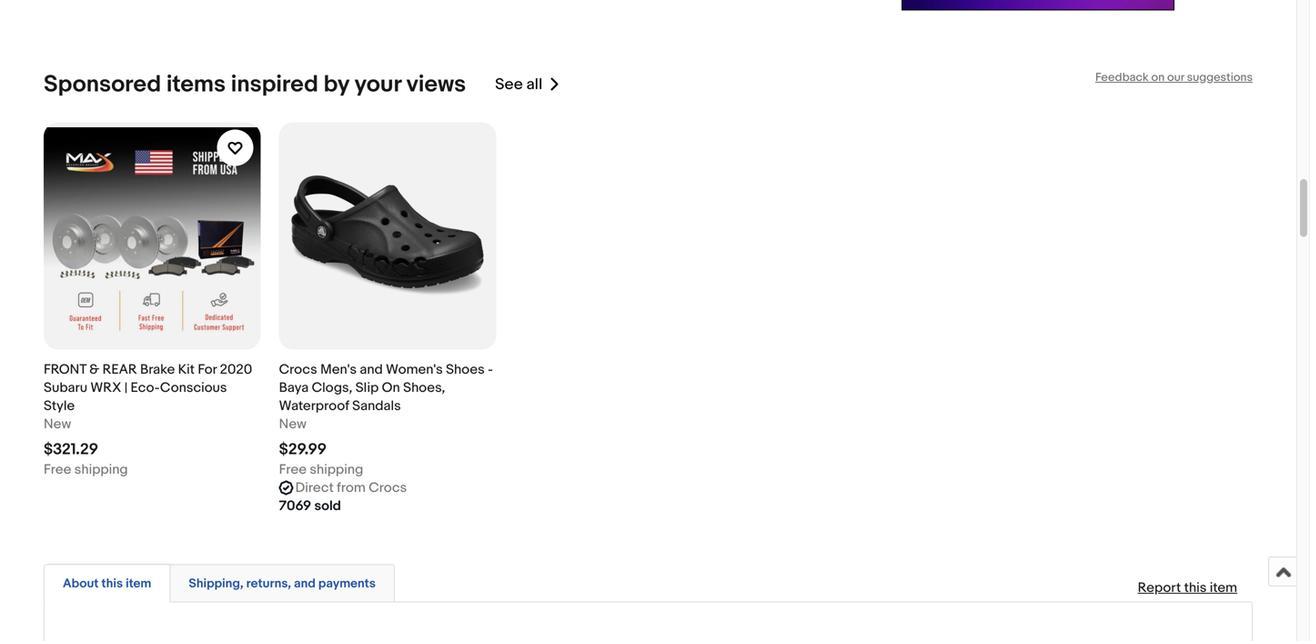 Task type: describe. For each thing, give the bounding box(es) containing it.
7069 sold
[[279, 498, 341, 514]]

feedback
[[1096, 70, 1149, 84]]

|
[[124, 380, 128, 396]]

report this item
[[1138, 580, 1238, 596]]

&
[[89, 362, 99, 378]]

shipping, returns, and payments button
[[189, 575, 376, 593]]

shoes,
[[403, 380, 445, 396]]

our
[[1168, 70, 1185, 84]]

feedback on our suggestions
[[1096, 70, 1253, 84]]

2020
[[220, 362, 252, 378]]

$321.29 text field
[[44, 440, 98, 459]]

shipping for $29.99
[[310, 462, 363, 478]]

about this item button
[[63, 575, 151, 593]]

sandals
[[352, 398, 401, 414]]

crocs inside crocs men's and women's shoes - baya clogs, slip on shoes, waterproof sandals new $29.99 free shipping
[[279, 362, 317, 378]]

on
[[382, 380, 400, 396]]

new text field for $321.29
[[44, 415, 71, 433]]

item for report this item
[[1210, 580, 1238, 596]]

front
[[44, 362, 86, 378]]

men's
[[320, 362, 357, 378]]

and for shipping, returns, and payments
[[294, 576, 316, 592]]

direct
[[295, 480, 334, 496]]

7069 sold text field
[[279, 497, 341, 515]]

advertisement region
[[902, 0, 1175, 10]]

and for crocs men's and women's shoes - baya clogs, slip on shoes, waterproof sandals new $29.99 free shipping
[[360, 362, 383, 378]]

-
[[488, 362, 493, 378]]

eco-
[[131, 380, 160, 396]]

this for about
[[101, 576, 123, 592]]

wrx
[[90, 380, 121, 396]]

clogs,
[[312, 380, 353, 396]]

women's
[[386, 362, 443, 378]]

for
[[198, 362, 217, 378]]

by
[[324, 70, 349, 99]]

See all text field
[[495, 75, 543, 94]]

subaru
[[44, 380, 87, 396]]

shoes
[[446, 362, 485, 378]]

sponsored
[[44, 70, 161, 99]]

suggestions
[[1187, 70, 1253, 84]]

7069
[[279, 498, 311, 514]]

feedback on our suggestions link
[[1096, 70, 1253, 84]]

see all
[[495, 75, 543, 94]]

Direct from Crocs text field
[[295, 479, 407, 497]]

new text field for $29.99
[[279, 415, 307, 433]]

inspired
[[231, 70, 318, 99]]

free for $321.29
[[44, 462, 71, 478]]

all
[[527, 75, 543, 94]]



Task type: locate. For each thing, give the bounding box(es) containing it.
0 horizontal spatial new text field
[[44, 415, 71, 433]]

2 new from the left
[[279, 416, 307, 433]]

item right about
[[126, 576, 151, 592]]

conscious
[[160, 380, 227, 396]]

and inside crocs men's and women's shoes - baya clogs, slip on shoes, waterproof sandals new $29.99 free shipping
[[360, 362, 383, 378]]

0 horizontal spatial free shipping text field
[[44, 461, 128, 479]]

see all link
[[495, 70, 561, 99]]

1 horizontal spatial free
[[279, 462, 307, 478]]

style
[[44, 398, 75, 414]]

item inside about this item button
[[126, 576, 151, 592]]

this
[[101, 576, 123, 592], [1185, 580, 1207, 596]]

direct from crocs
[[295, 480, 407, 496]]

1 vertical spatial crocs
[[369, 480, 407, 496]]

$321.29
[[44, 440, 98, 459]]

new text field down style
[[44, 415, 71, 433]]

free shipping text field up direct
[[279, 461, 363, 479]]

1 horizontal spatial and
[[360, 362, 383, 378]]

shipping for $321.29
[[74, 462, 128, 478]]

0 horizontal spatial and
[[294, 576, 316, 592]]

crocs right 'from'
[[369, 480, 407, 496]]

shipping inside front & rear brake kit for 2020 subaru wrx | eco-conscious style new $321.29 free shipping
[[74, 462, 128, 478]]

free inside front & rear brake kit for 2020 subaru wrx | eco-conscious style new $321.29 free shipping
[[44, 462, 71, 478]]

1 vertical spatial and
[[294, 576, 316, 592]]

crocs
[[279, 362, 317, 378], [369, 480, 407, 496]]

shipping up direct from crocs text box
[[310, 462, 363, 478]]

0 vertical spatial and
[[360, 362, 383, 378]]

see
[[495, 75, 523, 94]]

and up slip
[[360, 362, 383, 378]]

2 shipping from the left
[[310, 462, 363, 478]]

new inside crocs men's and women's shoes - baya clogs, slip on shoes, waterproof sandals new $29.99 free shipping
[[279, 416, 307, 433]]

payments
[[318, 576, 376, 592]]

shipping inside crocs men's and women's shoes - baya clogs, slip on shoes, waterproof sandals new $29.99 free shipping
[[310, 462, 363, 478]]

kit
[[178, 362, 195, 378]]

new for $321.29
[[44, 416, 71, 433]]

free down $321.29 text field
[[44, 462, 71, 478]]

about this item
[[63, 576, 151, 592]]

free shipping text field for $29.99
[[279, 461, 363, 479]]

new text field up '$29.99'
[[279, 415, 307, 433]]

new for $29.99
[[279, 416, 307, 433]]

crocs inside text box
[[369, 480, 407, 496]]

and inside shipping, returns, and payments button
[[294, 576, 316, 592]]

1 new from the left
[[44, 416, 71, 433]]

free shipping text field for $321.29
[[44, 461, 128, 479]]

rear
[[102, 362, 137, 378]]

1 horizontal spatial this
[[1185, 580, 1207, 596]]

free inside crocs men's and women's shoes - baya clogs, slip on shoes, waterproof sandals new $29.99 free shipping
[[279, 462, 307, 478]]

this for report
[[1185, 580, 1207, 596]]

item right report
[[1210, 580, 1238, 596]]

1 shipping from the left
[[74, 462, 128, 478]]

2 free shipping text field from the left
[[279, 461, 363, 479]]

sponsored items inspired by your views
[[44, 70, 466, 99]]

1 free shipping text field from the left
[[44, 461, 128, 479]]

0 horizontal spatial this
[[101, 576, 123, 592]]

1 horizontal spatial new text field
[[279, 415, 307, 433]]

item for about this item
[[126, 576, 151, 592]]

shipping down $321.29 text field
[[74, 462, 128, 478]]

1 horizontal spatial item
[[1210, 580, 1238, 596]]

waterproof
[[279, 398, 349, 414]]

from
[[337, 480, 366, 496]]

crocs up the baya
[[279, 362, 317, 378]]

shipping, returns, and payments
[[189, 576, 376, 592]]

sold
[[314, 498, 341, 514]]

0 vertical spatial crocs
[[279, 362, 317, 378]]

shipping,
[[189, 576, 243, 592]]

slip
[[356, 380, 379, 396]]

new up '$29.99'
[[279, 416, 307, 433]]

$29.99 text field
[[279, 440, 327, 459]]

tab list
[[44, 561, 1253, 603]]

free shipping text field down $321.29 text field
[[44, 461, 128, 479]]

free for $29.99
[[279, 462, 307, 478]]

shipping
[[74, 462, 128, 478], [310, 462, 363, 478]]

on
[[1152, 70, 1165, 84]]

brake
[[140, 362, 175, 378]]

1 horizontal spatial free shipping text field
[[279, 461, 363, 479]]

returns,
[[246, 576, 291, 592]]

views
[[406, 70, 466, 99]]

free
[[44, 462, 71, 478], [279, 462, 307, 478]]

items
[[166, 70, 226, 99]]

and
[[360, 362, 383, 378], [294, 576, 316, 592]]

about
[[63, 576, 99, 592]]

1 horizontal spatial shipping
[[310, 462, 363, 478]]

2 free from the left
[[279, 462, 307, 478]]

1 horizontal spatial crocs
[[369, 480, 407, 496]]

0 horizontal spatial free
[[44, 462, 71, 478]]

1 free from the left
[[44, 462, 71, 478]]

report this item link
[[1129, 571, 1247, 605]]

0 horizontal spatial shipping
[[74, 462, 128, 478]]

New text field
[[44, 415, 71, 433], [279, 415, 307, 433]]

0 horizontal spatial new
[[44, 416, 71, 433]]

0 horizontal spatial item
[[126, 576, 151, 592]]

report
[[1138, 580, 1181, 596]]

new down style
[[44, 416, 71, 433]]

free down $29.99 text field
[[279, 462, 307, 478]]

tab list containing about this item
[[44, 561, 1253, 603]]

baya
[[279, 380, 309, 396]]

1 new text field from the left
[[44, 415, 71, 433]]

this right about
[[101, 576, 123, 592]]

item inside report this item link
[[1210, 580, 1238, 596]]

Free shipping text field
[[44, 461, 128, 479], [279, 461, 363, 479]]

and right the returns,
[[294, 576, 316, 592]]

your
[[355, 70, 401, 99]]

new inside front & rear brake kit for 2020 subaru wrx | eco-conscious style new $321.29 free shipping
[[44, 416, 71, 433]]

this right report
[[1185, 580, 1207, 596]]

crocs men's and women's shoes - baya clogs, slip on shoes, waterproof sandals new $29.99 free shipping
[[279, 362, 493, 478]]

item
[[126, 576, 151, 592], [1210, 580, 1238, 596]]

new
[[44, 416, 71, 433], [279, 416, 307, 433]]

$29.99
[[279, 440, 327, 459]]

front & rear brake kit for 2020 subaru wrx | eco-conscious style new $321.29 free shipping
[[44, 362, 252, 478]]

2 new text field from the left
[[279, 415, 307, 433]]

0 horizontal spatial crocs
[[279, 362, 317, 378]]

this inside button
[[101, 576, 123, 592]]

1 horizontal spatial new
[[279, 416, 307, 433]]



Task type: vqa. For each thing, say whether or not it's contained in the screenshot.
Bits
no



